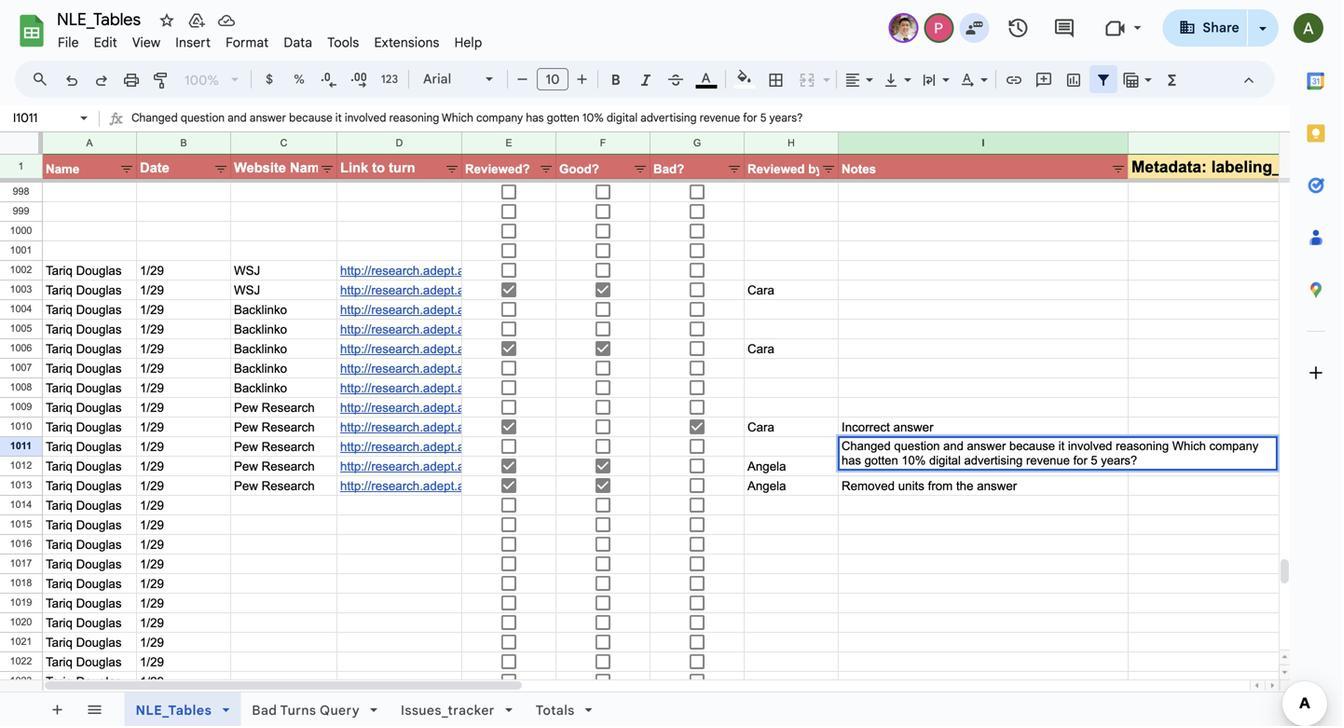 Task type: locate. For each thing, give the bounding box(es) containing it.
extensions
[[374, 34, 440, 51]]

tab list inside 'menu bar' banner
[[1290, 55, 1342, 674]]

revenue inside field
[[700, 111, 740, 125]]

1 horizontal spatial changed
[[842, 439, 891, 453]]

gotten inside i1011 field
[[865, 453, 898, 467]]

advertising inside i1011 field
[[964, 453, 1023, 467]]

1 vertical spatial 5
[[1091, 453, 1098, 467]]

gotten for i1011 field
[[865, 453, 898, 467]]

because for changed question and answer because it involved reasoning which company has gotten 10% digital advertising revenue for 5 years? field
[[289, 111, 332, 125]]

5 for i1011 field
[[1091, 453, 1098, 467]]

because inside field
[[289, 111, 332, 125]]

digital inside changed question and answer because it involved reasoning which company has gotten 10% digital advertising revenue for 5 years?
[[929, 453, 961, 467]]

0 horizontal spatial digital
[[607, 111, 638, 125]]

1 vertical spatial it
[[1059, 439, 1065, 453]]

which
[[442, 111, 473, 125], [1172, 439, 1206, 453]]

has
[[526, 111, 544, 125], [842, 453, 861, 467]]

0 horizontal spatial because
[[289, 111, 332, 125]]

1 vertical spatial has
[[842, 453, 861, 467]]

1 vertical spatial because
[[1009, 439, 1055, 453]]

1 horizontal spatial 10%
[[902, 453, 926, 467]]

advertising inside changed question and answer because it involved reasoning which company has gotten 10% digital advertising revenue for 5 years? field
[[640, 111, 697, 125]]

0 horizontal spatial and
[[228, 111, 247, 125]]

0 horizontal spatial question
[[181, 111, 225, 125]]

None text field
[[7, 109, 76, 127]]

application containing share
[[0, 0, 1342, 726]]

issues_tracker button
[[389, 693, 525, 726]]

0 vertical spatial involved
[[345, 111, 386, 125]]

company
[[476, 111, 523, 125], [1209, 439, 1259, 453]]

has inside field
[[526, 111, 544, 125]]

0 horizontal spatial answer
[[250, 111, 286, 125]]

has inside i1011 field
[[842, 453, 861, 467]]

0 horizontal spatial 5
[[760, 111, 767, 125]]

gotten inside field
[[547, 111, 580, 125]]

0 horizontal spatial toolbar
[[38, 693, 117, 726]]

involved
[[345, 111, 386, 125], [1068, 439, 1112, 453]]

5 inside changed question and answer because it involved reasoning which company has gotten 10% digital advertising revenue for 5 years?
[[1091, 453, 1098, 467]]

1 vertical spatial years?
[[1101, 453, 1137, 467]]

5 inside field
[[760, 111, 767, 125]]

company inside i1011 field
[[1209, 439, 1259, 453]]

which inside i1011 field
[[1172, 439, 1206, 453]]

0 horizontal spatial involved
[[345, 111, 386, 125]]

turns
[[280, 702, 316, 718]]

answer inside i1011 field
[[967, 439, 1006, 453]]

digital
[[607, 111, 638, 125], [929, 453, 961, 467]]

and
[[228, 111, 247, 125], [943, 439, 964, 453]]

toolbar
[[38, 693, 117, 726], [118, 693, 620, 726]]

123
[[381, 72, 398, 86]]

1 horizontal spatial involved
[[1068, 439, 1112, 453]]

menu bar banner
[[0, 0, 1342, 726]]

%
[[294, 72, 305, 87]]

answer inside field
[[250, 111, 286, 125]]

advertising
[[640, 111, 697, 125], [964, 453, 1023, 467]]

0 vertical spatial has
[[526, 111, 544, 125]]

years? for changed question and answer because it involved reasoning which company has gotten 10% digital advertising revenue for 5 years? field
[[769, 111, 803, 125]]

0 horizontal spatial gotten
[[547, 111, 580, 125]]

0 vertical spatial for
[[743, 111, 758, 125]]

1 vertical spatial advertising
[[964, 453, 1023, 467]]

toolbar containing nle_tables
[[118, 693, 620, 726]]

1 vertical spatial for
[[1073, 453, 1088, 467]]

gotten
[[547, 111, 580, 125], [865, 453, 898, 467]]

and inside field
[[228, 111, 247, 125]]

quick sharing actions image
[[1259, 27, 1267, 56]]

0 vertical spatial gotten
[[547, 111, 580, 125]]

1 horizontal spatial gotten
[[865, 453, 898, 467]]

1 horizontal spatial for
[[1073, 453, 1088, 467]]

answer
[[250, 111, 286, 125], [967, 439, 1006, 453]]

for inside field
[[743, 111, 758, 125]]

changed question and answer because it involved reasoning which company has gotten 10% digital advertising revenue for 5 years? inside i1011 field
[[842, 439, 1262, 467]]

1 vertical spatial company
[[1209, 439, 1259, 453]]

it for i1011 field
[[1059, 439, 1065, 453]]

0 horizontal spatial reasoning
[[389, 111, 439, 125]]

1 horizontal spatial and
[[943, 439, 964, 453]]

years? inside field
[[769, 111, 803, 125]]

0 vertical spatial and
[[228, 111, 247, 125]]

question for changed question and answer because it involved reasoning which company has gotten 10% digital advertising revenue for 5 years? field
[[181, 111, 225, 125]]

0 horizontal spatial it
[[335, 111, 342, 125]]

I1011 field
[[131, 107, 1290, 131]]

1 horizontal spatial revenue
[[1026, 453, 1070, 467]]

1 horizontal spatial years?
[[1101, 453, 1137, 467]]

0 horizontal spatial which
[[442, 111, 473, 125]]

changed question and answer because it involved reasoning which company has gotten 10% digital advertising revenue for 5 years?
[[131, 111, 806, 125], [842, 439, 1262, 467]]

1 horizontal spatial digital
[[929, 453, 961, 467]]

involved inside i1011 field
[[1068, 439, 1112, 453]]

involved inside field
[[345, 111, 386, 125]]

and inside changed question and answer because it involved reasoning which company has gotten 10% digital advertising revenue for 5 years?
[[943, 439, 964, 453]]

0 vertical spatial digital
[[607, 111, 638, 125]]

has for changed question and answer because it involved reasoning which company has gotten 10% digital advertising revenue for 5 years? field
[[526, 111, 544, 125]]

0 vertical spatial years?
[[769, 111, 803, 125]]

0 vertical spatial changed question and answer because it involved reasoning which company has gotten 10% digital advertising revenue for 5 years?
[[131, 111, 806, 125]]

1 vertical spatial which
[[1172, 439, 1206, 453]]

1 vertical spatial changed
[[842, 439, 891, 453]]

0 vertical spatial question
[[181, 111, 225, 125]]

menu bar containing file
[[50, 24, 490, 55]]

payton hansen image
[[926, 15, 952, 41]]

0 horizontal spatial revenue
[[700, 111, 740, 125]]

help menu item
[[447, 32, 490, 54]]

0 vertical spatial it
[[335, 111, 342, 125]]

answer for i1011 field
[[967, 439, 1006, 453]]

text color image
[[696, 66, 717, 89]]

font list. arial selected. option
[[423, 66, 474, 92]]

1 vertical spatial changed question and answer because it involved reasoning which company has gotten 10% digital advertising revenue for 5 years?
[[842, 439, 1262, 467]]

changed
[[131, 111, 178, 125], [842, 439, 891, 453]]

company inside field
[[476, 111, 523, 125]]

changed for changed question and answer because it involved reasoning which company has gotten 10% digital advertising revenue for 5 years? field
[[131, 111, 178, 125]]

0 horizontal spatial for
[[743, 111, 758, 125]]

0 vertical spatial which
[[442, 111, 473, 125]]

horizontal align image
[[843, 66, 864, 92]]

0 horizontal spatial changed question and answer because it involved reasoning which company has gotten 10% digital advertising revenue for 5 years?
[[131, 111, 806, 125]]

0 horizontal spatial has
[[526, 111, 544, 125]]

share button
[[1163, 9, 1248, 47]]

application
[[0, 0, 1342, 726]]

answer for changed question and answer because it involved reasoning which company has gotten 10% digital advertising revenue for 5 years? field
[[250, 111, 286, 125]]

5
[[760, 111, 767, 125], [1091, 453, 1098, 467]]

0 horizontal spatial company
[[476, 111, 523, 125]]

reasoning inside field
[[389, 111, 439, 125]]

0 vertical spatial 10%
[[582, 111, 604, 125]]

1 vertical spatial question
[[894, 439, 940, 453]]

tab list
[[1290, 55, 1342, 674]]

10% inside field
[[582, 111, 604, 125]]

it inside field
[[335, 111, 342, 125]]

it for changed question and answer because it involved reasoning which company has gotten 10% digital advertising revenue for 5 years? field
[[335, 111, 342, 125]]

because inside i1011 field
[[1009, 439, 1055, 453]]

0 horizontal spatial changed
[[131, 111, 178, 125]]

has for i1011 field
[[842, 453, 861, 467]]

query
[[320, 702, 360, 718]]

10% inside i1011 field
[[902, 453, 926, 467]]

years? for i1011 field
[[1101, 453, 1137, 467]]

0 vertical spatial revenue
[[700, 111, 740, 125]]

none text field inside name box (⌘ + j) element
[[7, 109, 76, 127]]

extensions menu item
[[367, 32, 447, 54]]

question for i1011 field
[[894, 439, 940, 453]]

revenue inside i1011 field
[[1026, 453, 1070, 467]]

1 horizontal spatial which
[[1172, 439, 1206, 453]]

1 vertical spatial and
[[943, 439, 964, 453]]

1 horizontal spatial 5
[[1091, 453, 1098, 467]]

1 horizontal spatial advertising
[[964, 453, 1023, 467]]

1 vertical spatial answer
[[967, 439, 1006, 453]]

changed question and answer because it involved reasoning which company has gotten 10% digital advertising revenue for 5 years? inside field
[[131, 111, 806, 125]]

question inside changed question and answer because it involved reasoning which company has gotten 10% digital advertising revenue for 5 years?
[[894, 439, 940, 453]]

0 vertical spatial 5
[[760, 111, 767, 125]]

functions image
[[1162, 66, 1183, 92]]

0 horizontal spatial advertising
[[640, 111, 697, 125]]

2 toolbar from the left
[[118, 693, 620, 726]]

years? inside i1011 field
[[1101, 453, 1137, 467]]

0 vertical spatial advertising
[[640, 111, 697, 125]]

10%
[[582, 111, 604, 125], [902, 453, 926, 467]]

main toolbar
[[55, 0, 1188, 389]]

it inside i1011 field
[[1059, 439, 1065, 453]]

nle_tables button
[[124, 693, 241, 726]]

1 vertical spatial 10%
[[902, 453, 926, 467]]

which for i1011 field
[[1172, 439, 1206, 453]]

all sheets image
[[79, 694, 109, 724]]

1 horizontal spatial has
[[842, 453, 861, 467]]

format menu item
[[218, 32, 276, 54]]

question inside field
[[181, 111, 225, 125]]

0 vertical spatial changed
[[131, 111, 178, 125]]

because
[[289, 111, 332, 125], [1009, 439, 1055, 453]]

question
[[181, 111, 225, 125], [894, 439, 940, 453]]

0 horizontal spatial years?
[[769, 111, 803, 125]]

1 horizontal spatial because
[[1009, 439, 1055, 453]]

digital for changed question and answer because it involved reasoning which company has gotten 10% digital advertising revenue for 5 years? field
[[607, 111, 638, 125]]

for
[[743, 111, 758, 125], [1073, 453, 1088, 467]]

1 horizontal spatial toolbar
[[118, 693, 620, 726]]

insert
[[176, 34, 211, 51]]

0 vertical spatial reasoning
[[389, 111, 439, 125]]

name box (⌘ + j) element
[[6, 107, 93, 130]]

1 horizontal spatial answer
[[967, 439, 1006, 453]]

0 vertical spatial answer
[[250, 111, 286, 125]]

advertising for changed question and answer because it involved reasoning which company has gotten 10% digital advertising revenue for 5 years? field
[[640, 111, 697, 125]]

borders image
[[766, 66, 787, 92]]

1 horizontal spatial reasoning
[[1116, 439, 1169, 453]]

$ button
[[255, 65, 283, 93]]

revenue
[[700, 111, 740, 125], [1026, 453, 1070, 467]]

1 vertical spatial gotten
[[865, 453, 898, 467]]

file menu item
[[50, 32, 86, 54]]

changed inside field
[[131, 111, 178, 125]]

vertical align image
[[881, 66, 902, 92]]

1 vertical spatial digital
[[929, 453, 961, 467]]

0 horizontal spatial 10%
[[582, 111, 604, 125]]

menu bar
[[50, 24, 490, 55]]

insert menu item
[[168, 32, 218, 54]]

revenue for i1011 field
[[1026, 453, 1070, 467]]

1 horizontal spatial question
[[894, 439, 940, 453]]

which inside field
[[442, 111, 473, 125]]

tommy hong image
[[891, 15, 917, 41]]

1 vertical spatial revenue
[[1026, 453, 1070, 467]]

1 horizontal spatial it
[[1059, 439, 1065, 453]]

0 vertical spatial because
[[289, 111, 332, 125]]

data
[[284, 34, 312, 51]]

1 horizontal spatial company
[[1209, 439, 1259, 453]]

% button
[[285, 65, 313, 93]]

10% for changed question and answer because it involved reasoning which company has gotten 10% digital advertising revenue for 5 years? field
[[582, 111, 604, 125]]

help
[[454, 34, 482, 51]]

it
[[335, 111, 342, 125], [1059, 439, 1065, 453]]

digital inside field
[[607, 111, 638, 125]]

years?
[[769, 111, 803, 125], [1101, 453, 1137, 467]]

0 vertical spatial company
[[476, 111, 523, 125]]

reasoning inside i1011 field
[[1116, 439, 1169, 453]]

1 vertical spatial reasoning
[[1116, 439, 1169, 453]]

for inside i1011 field
[[1073, 453, 1088, 467]]

1 horizontal spatial changed question and answer because it involved reasoning which company has gotten 10% digital advertising revenue for 5 years?
[[842, 439, 1262, 467]]

1 vertical spatial involved
[[1068, 439, 1112, 453]]

changed inside i1011 field
[[842, 439, 891, 453]]

reasoning
[[389, 111, 439, 125], [1116, 439, 1169, 453]]



Task type: vqa. For each thing, say whether or not it's contained in the screenshot.
the "s" on the left
no



Task type: describe. For each thing, give the bounding box(es) containing it.
I1011 field
[[842, 439, 1274, 468]]

reasoning for changed question and answer because it involved reasoning which company has gotten 10% digital advertising revenue for 5 years? field
[[389, 111, 439, 125]]

Zoom field
[[177, 66, 247, 94]]

data menu item
[[276, 32, 320, 54]]

arial
[[423, 71, 451, 87]]

10% for i1011 field
[[902, 453, 926, 467]]

text wrapping image
[[919, 66, 940, 92]]

nle_tables
[[136, 702, 212, 718]]

Font size field
[[537, 68, 576, 91]]

fill color image
[[734, 66, 755, 89]]

involved for i1011 field
[[1068, 439, 1112, 453]]

which for changed question and answer because it involved reasoning which company has gotten 10% digital advertising revenue for 5 years? field
[[442, 111, 473, 125]]

company for i1011 field
[[1209, 439, 1259, 453]]

Menus field
[[23, 66, 64, 92]]

changed question and answer because it involved reasoning which company has gotten 10% digital advertising revenue for 5 years? for changed question and answer because it involved reasoning which company has gotten 10% digital advertising revenue for 5 years? field
[[131, 111, 806, 125]]

changed question and answer because it involved reasoning which company has gotten 10% digital advertising revenue for 5 years? for i1011 field
[[842, 439, 1262, 467]]

123 button
[[375, 65, 405, 93]]

company for changed question and answer because it involved reasoning which company has gotten 10% digital advertising revenue for 5 years? field
[[476, 111, 523, 125]]

for for i1011 field
[[1073, 453, 1088, 467]]

$
[[266, 72, 273, 87]]

share
[[1203, 20, 1240, 36]]

format
[[226, 34, 269, 51]]

Rename text field
[[50, 7, 152, 30]]

changed for i1011 field
[[842, 439, 891, 453]]

menu bar inside 'menu bar' banner
[[50, 24, 490, 55]]

view
[[132, 34, 161, 51]]

Zoom text field
[[180, 67, 225, 93]]

Star checkbox
[[154, 7, 180, 34]]

bad turns query
[[252, 702, 360, 718]]

involved for changed question and answer because it involved reasoning which company has gotten 10% digital advertising revenue for 5 years? field
[[345, 111, 386, 125]]

edit menu item
[[86, 32, 125, 54]]

advertising for i1011 field
[[964, 453, 1023, 467]]

gotten for changed question and answer because it involved reasoning which company has gotten 10% digital advertising revenue for 5 years? field
[[547, 111, 580, 125]]

totals button
[[524, 693, 605, 726]]

for for changed question and answer because it involved reasoning which company has gotten 10% digital advertising revenue for 5 years? field
[[743, 111, 758, 125]]

Font size text field
[[538, 68, 568, 90]]

bad turns query button
[[240, 693, 390, 726]]

and for i1011 field
[[943, 439, 964, 453]]

tools
[[327, 34, 359, 51]]

file
[[58, 34, 79, 51]]

1 toolbar from the left
[[38, 693, 117, 726]]

bad
[[252, 702, 277, 718]]

text rotation image
[[957, 66, 979, 92]]

view menu item
[[125, 32, 168, 54]]

tools menu item
[[320, 32, 367, 54]]

digital for i1011 field
[[929, 453, 961, 467]]

5 for changed question and answer because it involved reasoning which company has gotten 10% digital advertising revenue for 5 years? field
[[760, 111, 767, 125]]

totals
[[536, 702, 575, 718]]

and for changed question and answer because it involved reasoning which company has gotten 10% digital advertising revenue for 5 years? field
[[228, 111, 247, 125]]

issues_tracker
[[401, 702, 495, 718]]

because for i1011 field
[[1009, 439, 1055, 453]]

reasoning for i1011 field
[[1116, 439, 1169, 453]]

revenue for changed question and answer because it involved reasoning which company has gotten 10% digital advertising revenue for 5 years? field
[[700, 111, 740, 125]]

edit
[[94, 34, 117, 51]]



